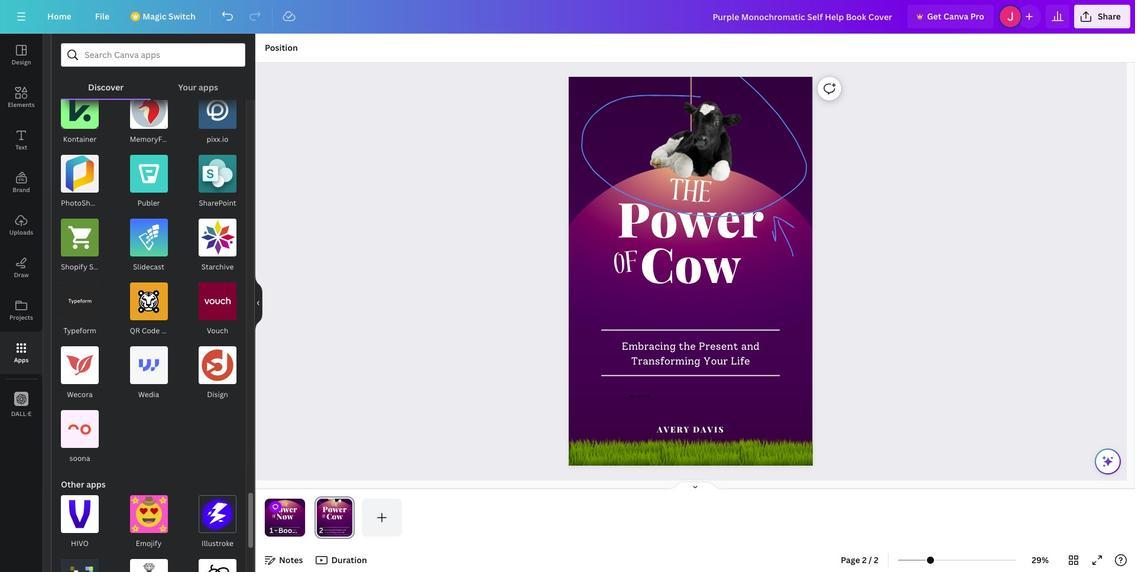 Task type: describe. For each thing, give the bounding box(es) containing it.
starchive
[[201, 262, 234, 272]]

dm serif display
[[630, 394, 650, 398]]

wedia
[[138, 390, 159, 400]]

get canva pro
[[927, 11, 984, 22]]

0 vertical spatial embracing
[[622, 340, 676, 353]]

0 horizontal spatial transforming
[[275, 532, 287, 534]]

page 2 / 2
[[841, 555, 879, 566]]

0 horizontal spatial and
[[293, 529, 296, 531]]

canva assistant image
[[1101, 455, 1115, 469]]

text
[[15, 143, 27, 151]]

canva
[[944, 11, 969, 22]]

discover button
[[61, 67, 151, 99]]

dall·e button
[[0, 384, 43, 426]]

discover
[[88, 82, 124, 93]]

share button
[[1074, 5, 1130, 28]]

/
[[869, 555, 872, 566]]

projects button
[[0, 289, 43, 332]]

text button
[[0, 119, 43, 161]]

generator
[[161, 326, 196, 336]]

disign
[[207, 390, 228, 400]]

design button
[[0, 34, 43, 76]]

pixx.io
[[207, 134, 228, 144]]

duration
[[331, 555, 367, 566]]

magic
[[143, 11, 166, 22]]

apps for other apps
[[86, 479, 106, 490]]

29%
[[1032, 555, 1049, 566]]

duration button
[[312, 551, 372, 570]]

qr
[[130, 326, 140, 336]]

1 horizontal spatial your
[[287, 532, 291, 534]]

Design title text field
[[703, 5, 903, 28]]

notes button
[[260, 551, 308, 570]]

avery
[[657, 424, 690, 435]]

home
[[47, 11, 71, 22]]

shopify
[[61, 262, 87, 272]]

vouch
[[207, 326, 228, 336]]

notes
[[279, 555, 303, 566]]

apps button
[[0, 332, 43, 374]]

1 horizontal spatial and
[[741, 340, 760, 353]]

0 horizontal spatial embracing the present and transforming your life
[[274, 529, 296, 534]]

soona
[[69, 453, 90, 464]]

main menu bar
[[0, 0, 1135, 34]]

draw
[[14, 271, 29, 279]]

hivo
[[71, 539, 89, 549]]

your apps
[[178, 82, 218, 93]]

0 vertical spatial life
[[731, 355, 750, 367]]

apps
[[14, 356, 29, 364]]

position button
[[260, 38, 303, 57]]

other apps
[[61, 479, 106, 490]]

0 vertical spatial transforming
[[631, 355, 701, 367]]

page
[[841, 555, 860, 566]]

kontainer
[[63, 134, 96, 144]]

apps for your apps
[[199, 82, 218, 93]]

of for of
[[612, 240, 641, 292]]

hide pages image
[[667, 481, 724, 491]]

sharepoint
[[199, 198, 236, 208]]

design
[[11, 58, 31, 66]]

get
[[927, 11, 942, 22]]

Page title text field
[[328, 525, 333, 537]]

serif
[[635, 394, 641, 398]]

1 horizontal spatial present
[[699, 340, 739, 353]]

2 horizontal spatial your
[[704, 355, 728, 367]]

of the
[[272, 501, 289, 521]]



Task type: locate. For each thing, give the bounding box(es) containing it.
0 vertical spatial and
[[741, 340, 760, 353]]

1 horizontal spatial power
[[618, 186, 764, 250]]

elements button
[[0, 76, 43, 119]]

0 horizontal spatial embracing
[[274, 529, 283, 531]]

0 horizontal spatial your
[[178, 82, 197, 93]]

home link
[[38, 5, 81, 28]]

1 vertical spatial of
[[272, 513, 277, 521]]

brand
[[13, 186, 30, 194]]

apps up pixx.io on the left top of the page
[[199, 82, 218, 93]]

1 vertical spatial your
[[704, 355, 728, 367]]

power for now
[[273, 504, 297, 514]]

davis
[[693, 424, 725, 435]]

hide image
[[255, 275, 263, 331]]

the inside the of the
[[281, 501, 289, 510]]

1 horizontal spatial of
[[612, 240, 641, 292]]

2 left /
[[862, 555, 867, 566]]

wecora
[[67, 390, 93, 400]]

0 vertical spatial power
[[618, 186, 764, 250]]

sync
[[89, 262, 106, 272]]

0 vertical spatial of
[[612, 240, 641, 292]]

get canva pro button
[[908, 5, 994, 28]]

2 right /
[[874, 555, 879, 566]]

1 horizontal spatial apps
[[199, 82, 218, 93]]

file
[[95, 11, 109, 22]]

of
[[612, 240, 641, 292], [272, 513, 277, 521]]

code
[[142, 326, 160, 336]]

of inside the of the
[[272, 513, 277, 521]]

1 vertical spatial transforming
[[275, 532, 287, 534]]

brand button
[[0, 161, 43, 204]]

0 horizontal spatial present
[[286, 529, 293, 531]]

0 horizontal spatial 2
[[862, 555, 867, 566]]

your inside "button"
[[178, 82, 197, 93]]

1 vertical spatial embracing the present and transforming your life
[[274, 529, 296, 534]]

1 horizontal spatial 2
[[874, 555, 879, 566]]

dall·e
[[11, 409, 32, 418]]

side panel tab list
[[0, 34, 43, 426]]

1 vertical spatial and
[[293, 529, 296, 531]]

0 horizontal spatial life
[[292, 532, 295, 534]]

file button
[[86, 5, 119, 28]]

your
[[178, 82, 197, 93], [704, 355, 728, 367], [287, 532, 291, 534]]

power for cow
[[618, 186, 764, 250]]

page 2 image
[[315, 499, 355, 537]]

present
[[699, 340, 739, 353], [286, 529, 293, 531]]

the
[[667, 168, 713, 220], [679, 340, 696, 353], [281, 501, 289, 510], [283, 529, 286, 531]]

1 horizontal spatial embracing the present and transforming your life
[[622, 340, 760, 367]]

switch
[[168, 11, 196, 22]]

illustroke
[[202, 539, 234, 549]]

photoshelter
[[61, 198, 106, 208]]

magic switch
[[143, 11, 196, 22]]

0 horizontal spatial power
[[273, 504, 297, 514]]

slidecast
[[133, 262, 164, 272]]

2 2 from the left
[[874, 555, 879, 566]]

transforming up display
[[631, 355, 701, 367]]

embracing
[[622, 340, 676, 353], [274, 529, 283, 531]]

1 horizontal spatial life
[[731, 355, 750, 367]]

typeform
[[63, 326, 96, 336]]

qr code generator
[[130, 326, 196, 336]]

and
[[741, 340, 760, 353], [293, 529, 296, 531]]

shopify sync
[[61, 262, 106, 272]]

position
[[265, 42, 298, 53]]

page 2 / 2 button
[[836, 551, 883, 570]]

dm
[[630, 394, 634, 398]]

2
[[862, 555, 867, 566], [874, 555, 879, 566]]

0 horizontal spatial of
[[272, 513, 277, 521]]

0 horizontal spatial apps
[[86, 479, 106, 490]]

display
[[641, 394, 650, 398]]

of for of the
[[272, 513, 277, 521]]

2 vertical spatial your
[[287, 532, 291, 534]]

1 2 from the left
[[862, 555, 867, 566]]

1 horizontal spatial transforming
[[631, 355, 701, 367]]

embracing the present and transforming your life
[[622, 340, 760, 367], [274, 529, 296, 534]]

uploads button
[[0, 204, 43, 247]]

transforming
[[631, 355, 701, 367], [275, 532, 287, 534]]

1 vertical spatial life
[[292, 532, 295, 534]]

power
[[618, 186, 764, 250], [273, 504, 297, 514]]

29% button
[[1021, 551, 1059, 570]]

1 vertical spatial embracing
[[274, 529, 283, 531]]

uploads
[[9, 228, 33, 236]]

transforming down "now"
[[275, 532, 287, 534]]

embracing down "now"
[[274, 529, 283, 531]]

memoryfox
[[130, 134, 170, 144]]

0 vertical spatial present
[[699, 340, 739, 353]]

now
[[277, 511, 293, 522]]

1 vertical spatial power
[[273, 504, 297, 514]]

pro
[[971, 11, 984, 22]]

draw button
[[0, 247, 43, 289]]

1 horizontal spatial embracing
[[622, 340, 676, 353]]

projects
[[9, 313, 33, 322]]

power now
[[273, 504, 297, 522]]

emojify
[[136, 539, 162, 549]]

life
[[731, 355, 750, 367], [292, 532, 295, 534]]

0 vertical spatial apps
[[199, 82, 218, 93]]

0 vertical spatial your
[[178, 82, 197, 93]]

power cow
[[618, 186, 764, 295]]

Search Canva apps search field
[[85, 44, 222, 66]]

apps inside "button"
[[199, 82, 218, 93]]

apps
[[199, 82, 218, 93], [86, 479, 106, 490]]

your apps button
[[151, 67, 245, 99]]

0 vertical spatial embracing the present and transforming your life
[[622, 340, 760, 367]]

embracing up display
[[622, 340, 676, 353]]

apps right other
[[86, 479, 106, 490]]

avery davis
[[657, 424, 725, 435]]

elements
[[8, 101, 35, 109]]

1 vertical spatial apps
[[86, 479, 106, 490]]

share
[[1098, 11, 1121, 22]]

publer
[[137, 198, 160, 208]]

1 vertical spatial present
[[286, 529, 293, 531]]

cow
[[640, 231, 741, 295]]

other
[[61, 479, 84, 490]]

magic switch button
[[124, 5, 205, 28]]



Task type: vqa. For each thing, say whether or not it's contained in the screenshot.
THE DAVIS
yes



